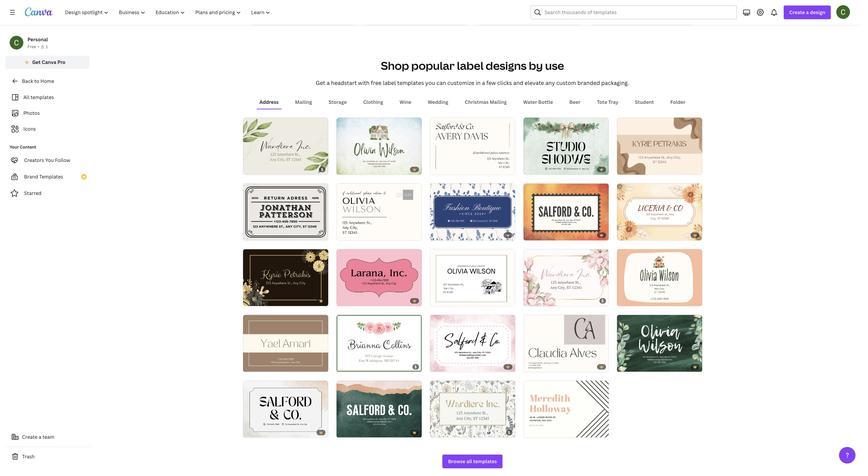Task type: locate. For each thing, give the bounding box(es) containing it.
create left team
[[22, 434, 37, 440]]

0 vertical spatial get
[[32, 59, 41, 65]]

canva
[[42, 59, 56, 65]]

designs
[[486, 58, 527, 73]]

2 mailing from the left
[[490, 99, 507, 105]]

shop inside 'link'
[[508, 10, 521, 16]]

brand templates
[[24, 173, 63, 180]]

1 horizontal spatial label
[[457, 58, 484, 73]]

templates
[[39, 173, 63, 180]]

cream and brown aesthetic personal address label image
[[617, 118, 702, 175]]

0 horizontal spatial templates
[[31, 94, 54, 100]]

beer button
[[567, 96, 584, 109]]

create a design
[[790, 9, 826, 15]]

label up get a headstart with free label templates you can customize in a few clicks and elevate any custom branded packaging.
[[457, 58, 484, 73]]

christmas mailing
[[465, 99, 507, 105]]

to
[[34, 78, 39, 84]]

0 horizontal spatial label
[[383, 79, 396, 87]]

create for create a team
[[22, 434, 37, 440]]

branded
[[578, 79, 600, 87]]

mailing left the storage
[[295, 99, 312, 105]]

create left design
[[790, 9, 805, 15]]

1 vertical spatial create
[[22, 434, 37, 440]]

$
[[321, 167, 323, 172], [602, 298, 604, 304], [415, 364, 417, 369], [508, 430, 511, 435]]

label
[[457, 58, 484, 73], [383, 79, 396, 87]]

free
[[371, 79, 382, 87]]

dark blue floral fashion boutique address label image
[[430, 184, 515, 240]]

0 horizontal spatial get
[[32, 59, 41, 65]]

a inside button
[[39, 434, 41, 440]]

wine button
[[397, 96, 414, 109]]

folder
[[671, 99, 686, 105]]

creators you follow link
[[6, 153, 89, 167]]

brown floral address label image
[[617, 184, 702, 240]]

shop left circle
[[508, 10, 521, 16]]

popular
[[412, 58, 455, 73]]

circle
[[522, 10, 535, 16]]

wine
[[400, 99, 412, 105]]

None search field
[[531, 6, 738, 19]]

content
[[20, 144, 36, 150]]

address
[[260, 99, 279, 105]]

your
[[10, 144, 19, 150]]

1 horizontal spatial create
[[790, 9, 805, 15]]

free •
[[28, 44, 39, 50]]

green and white watercolor handcrafted address label image
[[337, 118, 422, 175]]

with
[[358, 79, 370, 87]]

get a headstart with free label templates you can customize in a few clicks and elevate any custom branded packaging.
[[316, 79, 630, 87]]

a
[[807, 9, 809, 15], [327, 79, 330, 87], [482, 79, 485, 87], [39, 434, 41, 440]]

1 horizontal spatial get
[[316, 79, 325, 87]]

create inside 'create a team' button
[[22, 434, 37, 440]]

starred link
[[6, 186, 89, 200]]

student
[[635, 99, 654, 105]]

0 horizontal spatial mailing
[[295, 99, 312, 105]]

get inside button
[[32, 59, 41, 65]]

get left canva on the left of the page
[[32, 59, 41, 65]]

Search search field
[[545, 6, 733, 19]]

tote
[[597, 99, 608, 105]]

free
[[28, 44, 36, 50]]

get canva pro
[[32, 59, 65, 65]]

a for team
[[39, 434, 41, 440]]

a for headstart
[[327, 79, 330, 87]]

brown and cream simple address label image
[[243, 315, 328, 372]]

follow
[[55, 157, 70, 163]]

0 vertical spatial create
[[790, 9, 805, 15]]

labels
[[536, 10, 550, 16]]

shop
[[508, 10, 521, 16], [381, 58, 409, 73]]

2 vertical spatial templates
[[474, 458, 497, 465]]

0 horizontal spatial create
[[22, 434, 37, 440]]

peach and black stripes address label image
[[524, 381, 609, 438]]

christina overa image
[[837, 5, 851, 19]]

a left team
[[39, 434, 41, 440]]

1 horizontal spatial shop
[[508, 10, 521, 16]]

pink brush strokes address label image
[[430, 315, 515, 372]]

$ for pastel simple floral illustration address label image
[[508, 430, 511, 435]]

pink and black cute personal address label image
[[337, 249, 422, 306]]

personal
[[28, 36, 48, 43]]

home
[[40, 78, 54, 84]]

1 vertical spatial get
[[316, 79, 325, 87]]

get
[[32, 59, 41, 65], [316, 79, 325, 87]]

clothing
[[363, 99, 383, 105]]

1 horizontal spatial templates
[[397, 79, 424, 87]]

pro
[[57, 59, 65, 65]]

templates
[[397, 79, 424, 87], [31, 94, 54, 100], [474, 458, 497, 465]]

0 horizontal spatial shop
[[381, 58, 409, 73]]

mailing down clicks
[[490, 99, 507, 105]]

shop circle labels
[[508, 10, 550, 16]]

a inside dropdown button
[[807, 9, 809, 15]]

create
[[790, 9, 805, 15], [22, 434, 37, 440]]

mailing
[[295, 99, 312, 105], [490, 99, 507, 105]]

•
[[38, 44, 39, 50]]

green floral bordered address label image
[[337, 315, 422, 372]]

label right the free
[[383, 79, 396, 87]]

shop popular label designs by use
[[381, 58, 564, 73]]

can
[[437, 79, 446, 87]]

browse all templates link
[[443, 455, 503, 468]]

in
[[476, 79, 481, 87]]

$ for pink watercolor floral address label image
[[602, 298, 604, 304]]

browse all templates
[[448, 458, 497, 465]]

create inside create a design dropdown button
[[790, 9, 805, 15]]

design
[[810, 9, 826, 15]]

1 horizontal spatial mailing
[[490, 99, 507, 105]]

a left design
[[807, 9, 809, 15]]

you
[[45, 157, 54, 163]]

get left headstart in the top left of the page
[[316, 79, 325, 87]]

christmas mailing button
[[462, 96, 510, 109]]

address button
[[257, 96, 282, 109]]

beige and black vintage return address label image
[[243, 184, 328, 240]]

1 vertical spatial shop
[[381, 58, 409, 73]]

a left headstart in the top left of the page
[[327, 79, 330, 87]]

back to home link
[[6, 74, 89, 88]]

green and brown scrapbook watercolor business address label image
[[337, 381, 422, 438]]

tote tray button
[[595, 96, 622, 109]]

0 vertical spatial shop
[[508, 10, 521, 16]]

get for get a headstart with free label templates you can customize in a few clicks and elevate any custom branded packaging.
[[316, 79, 325, 87]]

shop for shop popular label designs by use
[[381, 58, 409, 73]]

shop for shop circle labels
[[508, 10, 521, 16]]

shop up the free
[[381, 58, 409, 73]]

student button
[[633, 96, 657, 109]]

back
[[22, 78, 33, 84]]

all
[[467, 458, 472, 465]]

photos link
[[10, 107, 85, 120]]

yellow orange watercolor address label image
[[524, 184, 609, 240]]



Task type: describe. For each thing, give the bounding box(es) containing it.
icons
[[23, 126, 36, 132]]

get for get canva pro
[[32, 59, 41, 65]]

tote tray
[[597, 99, 619, 105]]

create a team
[[22, 434, 54, 440]]

create a design button
[[784, 6, 831, 19]]

$ for 'beige green aesthetic watercolor illustration of leaves address label' "image"
[[321, 167, 323, 172]]

clicks
[[498, 79, 512, 87]]

1 vertical spatial templates
[[31, 94, 54, 100]]

and
[[514, 79, 524, 87]]

team
[[42, 434, 54, 440]]

1
[[46, 44, 48, 50]]

all templates
[[23, 94, 54, 100]]

2 horizontal spatial templates
[[474, 458, 497, 465]]

folder button
[[668, 96, 689, 109]]

pink watercolor floral address label image
[[524, 249, 609, 306]]

water bottle button
[[521, 96, 556, 109]]

creators
[[24, 157, 44, 163]]

cream and grey simple modern address label image
[[337, 184, 422, 240]]

pastel simple floral illustration address label image
[[430, 381, 515, 438]]

headstart
[[331, 79, 357, 87]]

brand
[[24, 173, 38, 180]]

cream and black modern simple address label image
[[430, 118, 515, 175]]

packaging.
[[602, 79, 630, 87]]

beer
[[570, 99, 581, 105]]

create for create a design
[[790, 9, 805, 15]]

few
[[487, 79, 496, 87]]

green and white leaves watercolor address label image
[[617, 315, 702, 372]]

mailing button
[[293, 96, 315, 109]]

0 vertical spatial templates
[[397, 79, 424, 87]]

grey white simple geometric address label image
[[524, 315, 609, 372]]

all templates link
[[10, 91, 85, 104]]

starred
[[24, 190, 41, 196]]

icons link
[[10, 122, 85, 136]]

customize
[[448, 79, 475, 87]]

tray
[[609, 99, 619, 105]]

create a team button
[[6, 430, 89, 444]]

custom
[[557, 79, 576, 87]]

0 vertical spatial label
[[457, 58, 484, 73]]

1 mailing from the left
[[295, 99, 312, 105]]

your content
[[10, 144, 36, 150]]

christmas
[[465, 99, 489, 105]]

elevate
[[525, 79, 544, 87]]

shop circle labels link
[[485, 6, 573, 20]]

creators you follow
[[24, 157, 70, 163]]

green leaves watercolor address label image
[[524, 118, 609, 175]]

back to home
[[22, 78, 54, 84]]

water bottle
[[523, 99, 553, 105]]

top level navigation element
[[61, 6, 276, 19]]

water
[[523, 99, 537, 105]]

$ for the green floral bordered address label image
[[415, 364, 417, 369]]

a right in
[[482, 79, 485, 87]]

bottle
[[539, 99, 553, 105]]

photos
[[23, 110, 40, 116]]

1 vertical spatial label
[[383, 79, 396, 87]]

brown and beige cute pastel organic business address label image
[[243, 381, 328, 438]]

dark brown and gold classic personal address label image
[[243, 249, 328, 306]]

clothing button
[[361, 96, 386, 109]]

storage button
[[326, 96, 350, 109]]

get canva pro button
[[6, 56, 89, 69]]

use
[[545, 58, 564, 73]]

wedding
[[428, 99, 449, 105]]

any
[[546, 79, 555, 87]]

you
[[426, 79, 435, 87]]

brand templates link
[[6, 170, 89, 184]]

by
[[529, 58, 543, 73]]

peach and cream cute address label image
[[617, 249, 702, 306]]

all
[[23, 94, 29, 100]]

black and cream modern address label image
[[430, 249, 515, 306]]

beige green aesthetic watercolor illustration of leaves address label image
[[243, 118, 328, 175]]

wedding button
[[425, 96, 451, 109]]

browse
[[448, 458, 466, 465]]

storage
[[329, 99, 347, 105]]

trash link
[[6, 450, 89, 464]]

trash
[[22, 453, 35, 460]]

a for design
[[807, 9, 809, 15]]



Task type: vqa. For each thing, say whether or not it's contained in the screenshot.
bottommost THE LABEL
yes



